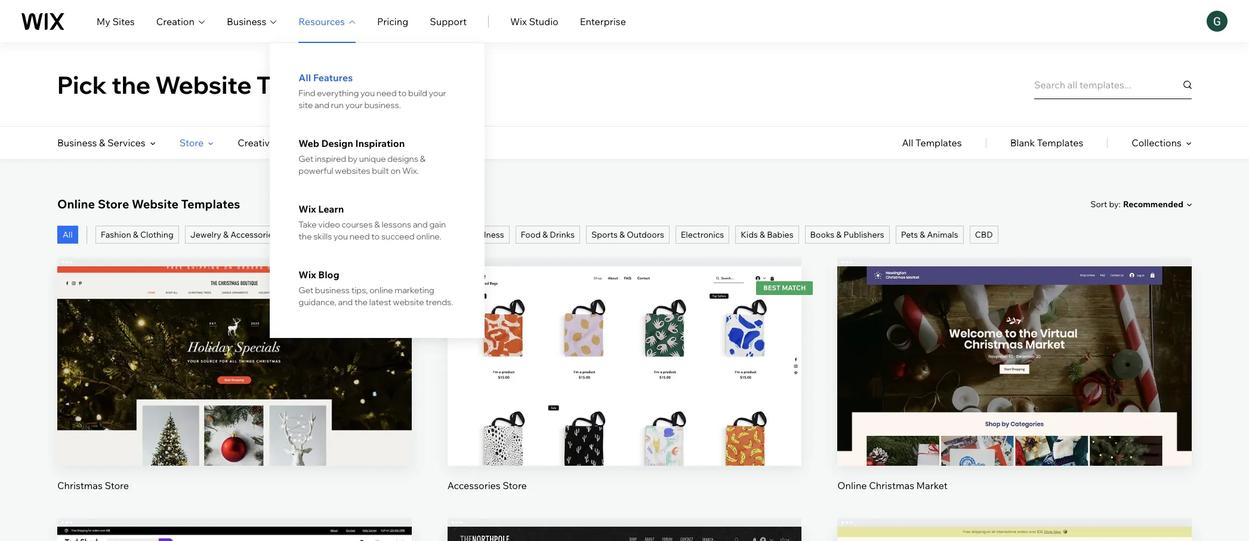 Task type: describe. For each thing, give the bounding box(es) containing it.
and inside wix learn take video courses & lessons and gain the skills you need to succeed online.
[[413, 219, 428, 230]]

christmas inside group
[[870, 479, 915, 491]]

creative
[[238, 137, 275, 149]]

decor
[[393, 229, 416, 240]]

view for online christmas market
[[1004, 383, 1026, 395]]

need inside wix learn take video courses & lessons and gain the skills you need to succeed online.
[[350, 231, 370, 242]]

love
[[417, 70, 473, 99]]

beauty & wellness
[[433, 229, 504, 240]]

marketing
[[395, 285, 435, 296]]

latest
[[369, 297, 392, 308]]

0 vertical spatial your
[[429, 88, 447, 99]]

animals
[[928, 229, 959, 240]]

enterprise link
[[580, 14, 626, 28]]

0 horizontal spatial accessories
[[231, 229, 277, 240]]

wellness
[[470, 229, 504, 240]]

all templates link
[[903, 127, 962, 159]]

kids
[[741, 229, 758, 240]]

jewelry
[[190, 229, 221, 240]]

all link
[[57, 226, 78, 244]]

support link
[[430, 14, 467, 28]]

wix.
[[402, 165, 419, 176]]

wix learn take video courses & lessons and gain the skills you need to succeed online.
[[299, 203, 446, 242]]

my sites link
[[97, 14, 135, 28]]

beauty
[[433, 229, 460, 240]]

store inside categories by subject "element"
[[180, 137, 204, 149]]

online store website templates - accessories store image
[[448, 266, 802, 466]]

lessons
[[382, 219, 412, 230]]

support
[[430, 15, 467, 27]]

collections
[[1132, 137, 1182, 149]]

0 vertical spatial the
[[112, 70, 151, 99]]

beauty & wellness link
[[427, 226, 510, 244]]

web design inspiration get inspired by unique designs & powerful websites built on wix.
[[299, 137, 426, 176]]

food & drinks link
[[516, 226, 580, 244]]

business.
[[365, 100, 401, 110]]

online store website templates - electronics store image
[[57, 527, 412, 541]]

to inside all features find everything you need to build your site and run your business.
[[399, 88, 407, 99]]

Search search field
[[1035, 70, 1193, 99]]

take
[[299, 219, 317, 230]]

& for kids & babies
[[760, 229, 766, 240]]

pricing link
[[377, 14, 409, 28]]

& for fashion & clothing
[[133, 229, 138, 240]]

trends.
[[426, 297, 453, 308]]

online for online christmas market
[[838, 479, 867, 491]]

all for all
[[63, 229, 73, 240]]

website for the
[[155, 70, 252, 99]]

skills
[[314, 231, 332, 242]]

online christmas market
[[838, 479, 948, 491]]

studio
[[529, 15, 559, 27]]

business for business
[[227, 15, 267, 27]]

design
[[322, 137, 353, 149]]

& inside the web design inspiration get inspired by unique designs & powerful websites built on wix.
[[420, 153, 426, 164]]

on
[[391, 165, 401, 176]]

& for sports & outdoors
[[620, 229, 625, 240]]

tips,
[[352, 285, 368, 296]]

gain
[[430, 219, 446, 230]]

& for books & publishers
[[837, 229, 842, 240]]

books & publishers link
[[805, 226, 890, 244]]

view button for online christmas market
[[987, 374, 1044, 403]]

arts & crafts
[[294, 229, 343, 240]]

& for pets & animals
[[920, 229, 926, 240]]

home & decor
[[360, 229, 416, 240]]

jewelry & accessories link
[[185, 226, 283, 244]]

drinks
[[550, 229, 575, 240]]

wix studio
[[511, 15, 559, 27]]

powerful
[[299, 165, 334, 176]]

to inside wix learn take video courses & lessons and gain the skills you need to succeed online.
[[372, 231, 380, 242]]

resources
[[299, 15, 345, 27]]

& for food & drinks
[[543, 229, 548, 240]]

wix blog get business tips, online marketing guidance, and the latest website trends.
[[299, 269, 453, 308]]

web design inspiration link
[[299, 137, 456, 149]]

recommended
[[1124, 199, 1184, 210]]

electronics
[[681, 229, 724, 240]]

online store website templates
[[57, 196, 240, 211]]

store for online store website templates
[[98, 196, 129, 211]]

arts
[[294, 229, 310, 240]]

business & services
[[57, 137, 146, 149]]

need inside all features find everything you need to build your site and run your business.
[[377, 88, 397, 99]]

accessories store group
[[448, 258, 802, 492]]

build
[[408, 88, 428, 99]]

web
[[299, 137, 319, 149]]

built
[[372, 165, 389, 176]]

clothing
[[140, 229, 174, 240]]

blank templates link
[[1011, 127, 1084, 159]]

& for beauty & wellness
[[462, 229, 468, 240]]

& for jewelry & accessories
[[223, 229, 229, 240]]

online for online store website templates
[[57, 196, 95, 211]]

find
[[299, 88, 316, 99]]

all for all features find everything you need to build your site and run your business.
[[299, 72, 311, 84]]

all features find everything you need to build your site and run your business.
[[299, 72, 447, 110]]

you
[[369, 70, 412, 99]]

market
[[917, 479, 948, 491]]

accessories inside group
[[448, 479, 501, 491]]

all templates
[[903, 137, 962, 149]]

you inside all features find everything you need to build your site and run your business.
[[361, 88, 375, 99]]

pets
[[902, 229, 919, 240]]

learn
[[318, 203, 344, 215]]

services
[[107, 137, 146, 149]]

& for arts & crafts
[[312, 229, 317, 240]]

all for all templates
[[903, 137, 914, 149]]

edit button for christmas store
[[206, 334, 263, 362]]

website
[[393, 297, 424, 308]]

blank templates
[[1011, 137, 1084, 149]]

categories by subject element
[[57, 127, 426, 159]]

sites
[[112, 15, 135, 27]]

inspired
[[315, 153, 346, 164]]

pick the website template you love
[[57, 70, 473, 99]]

christmas store group
[[57, 258, 412, 492]]

books
[[811, 229, 835, 240]]

profile image image
[[1207, 11, 1228, 32]]

pets & animals
[[902, 229, 959, 240]]



Task type: vqa. For each thing, say whether or not it's contained in the screenshot.


Task type: locate. For each thing, give the bounding box(es) containing it.
resources group
[[270, 43, 485, 338]]

all features link
[[299, 72, 456, 84]]

view
[[224, 383, 246, 395], [1004, 383, 1026, 395]]

& right designs
[[420, 153, 426, 164]]

my
[[97, 15, 110, 27]]

2 horizontal spatial templates
[[1038, 137, 1084, 149]]

website
[[155, 70, 252, 99], [132, 196, 179, 211]]

online store website templates - christmas store image
[[57, 266, 412, 466]]

templates
[[916, 137, 962, 149], [1038, 137, 1084, 149], [181, 196, 240, 211]]

1 horizontal spatial blog
[[396, 137, 416, 149]]

your right build
[[429, 88, 447, 99]]

online store website templates - online christmas market image
[[838, 266, 1193, 466]]

store for christmas store
[[105, 479, 129, 491]]

1 get from the top
[[299, 153, 314, 164]]

to down courses in the top of the page
[[372, 231, 380, 242]]

wix inside wix learn take video courses & lessons and gain the skills you need to succeed online.
[[299, 203, 316, 215]]

0 vertical spatial business
[[227, 15, 267, 27]]

the inside wix learn take video courses & lessons and gain the skills you need to succeed online.
[[299, 231, 312, 242]]

1 horizontal spatial all
[[299, 72, 311, 84]]

get
[[299, 153, 314, 164], [299, 285, 314, 296]]

blank
[[1011, 137, 1036, 149]]

1 vertical spatial business
[[57, 137, 97, 149]]

templates for all templates
[[916, 137, 962, 149]]

2 horizontal spatial and
[[413, 219, 428, 230]]

0 horizontal spatial to
[[372, 231, 380, 242]]

sports
[[592, 229, 618, 240]]

0 vertical spatial accessories
[[231, 229, 277, 240]]

templates for blank templates
[[1038, 137, 1084, 149]]

christmas inside group
[[57, 479, 103, 491]]

& right the beauty
[[462, 229, 468, 240]]

1 horizontal spatial need
[[377, 88, 397, 99]]

online
[[370, 285, 393, 296]]

& right sports
[[620, 229, 625, 240]]

1 horizontal spatial accessories
[[448, 479, 501, 491]]

& left services
[[99, 137, 105, 149]]

1 vertical spatial all
[[903, 137, 914, 149]]

1 horizontal spatial online
[[838, 479, 867, 491]]

and inside all features find everything you need to build your site and run your business.
[[315, 100, 330, 110]]

edit button inside online christmas market group
[[987, 334, 1044, 362]]

you down all features link
[[361, 88, 375, 99]]

0 vertical spatial blog
[[396, 137, 416, 149]]

& inside wix learn take video courses & lessons and gain the skills you need to succeed online.
[[375, 219, 380, 230]]

features
[[313, 72, 353, 84]]

all inside generic categories element
[[903, 137, 914, 149]]

your right run
[[346, 100, 363, 110]]

christmas store
[[57, 479, 129, 491]]

all
[[299, 72, 311, 84], [903, 137, 914, 149], [63, 229, 73, 240]]

you inside wix learn take video courses & lessons and gain the skills you need to succeed online.
[[334, 231, 348, 242]]

sort
[[1091, 199, 1108, 209]]

and left run
[[315, 100, 330, 110]]

1 horizontal spatial edit
[[1006, 342, 1024, 354]]

business for business & services
[[57, 137, 97, 149]]

all inside all features find everything you need to build your site and run your business.
[[299, 72, 311, 84]]

0 horizontal spatial the
[[112, 70, 151, 99]]

wix left studio
[[511, 15, 527, 27]]

& left decor
[[385, 229, 391, 240]]

0 horizontal spatial view button
[[206, 374, 263, 403]]

wix for wix blog get business tips, online marketing guidance, and the latest website trends.
[[299, 269, 316, 281]]

food & drinks
[[521, 229, 575, 240]]

my sites
[[97, 15, 135, 27]]

and down business
[[338, 297, 353, 308]]

wix studio link
[[511, 14, 559, 28]]

online store website templates - home goods store image
[[838, 527, 1193, 541]]

store inside group
[[503, 479, 527, 491]]

edit button for online christmas market
[[987, 334, 1044, 362]]

jewelry & accessories
[[190, 229, 277, 240]]

sports & outdoors link
[[586, 226, 670, 244]]

1 edit from the left
[[226, 342, 244, 354]]

unique
[[359, 153, 386, 164]]

edit for christmas store
[[226, 342, 244, 354]]

1 vertical spatial to
[[372, 231, 380, 242]]

need
[[377, 88, 397, 99], [350, 231, 370, 242]]

& right arts
[[312, 229, 317, 240]]

2 edit button from the left
[[987, 334, 1044, 362]]

& down wix learn link
[[375, 219, 380, 230]]

& right kids
[[760, 229, 766, 240]]

0 vertical spatial to
[[399, 88, 407, 99]]

0 vertical spatial need
[[377, 88, 397, 99]]

1 horizontal spatial view
[[1004, 383, 1026, 395]]

video
[[319, 219, 340, 230]]

1 horizontal spatial edit button
[[987, 334, 1044, 362]]

fashion & clothing link
[[95, 226, 179, 244]]

0 vertical spatial get
[[299, 153, 314, 164]]

0 vertical spatial you
[[361, 88, 375, 99]]

kids & babies
[[741, 229, 794, 240]]

view inside online christmas market group
[[1004, 383, 1026, 395]]

inspiration
[[356, 137, 405, 149]]

view for christmas store
[[224, 383, 246, 395]]

edit button inside christmas store group
[[206, 334, 263, 362]]

1 vertical spatial need
[[350, 231, 370, 242]]

0 vertical spatial wix
[[511, 15, 527, 27]]

everything
[[317, 88, 359, 99]]

&
[[99, 137, 105, 149], [420, 153, 426, 164], [375, 219, 380, 230], [133, 229, 138, 240], [223, 229, 229, 240], [312, 229, 317, 240], [385, 229, 391, 240], [462, 229, 468, 240], [543, 229, 548, 240], [620, 229, 625, 240], [760, 229, 766, 240], [837, 229, 842, 240], [920, 229, 926, 240]]

1 christmas from the left
[[57, 479, 103, 491]]

wix
[[511, 15, 527, 27], [299, 203, 316, 215], [299, 269, 316, 281]]

2 vertical spatial wix
[[299, 269, 316, 281]]

2 vertical spatial all
[[63, 229, 73, 240]]

0 horizontal spatial business
[[57, 137, 97, 149]]

2 view from the left
[[1004, 383, 1026, 395]]

& right jewelry
[[223, 229, 229, 240]]

blog inside wix blog get business tips, online marketing guidance, and the latest website trends.
[[318, 269, 340, 281]]

online store website templates - backpack store image
[[448, 527, 802, 541]]

and inside wix blog get business tips, online marketing guidance, and the latest website trends.
[[338, 297, 353, 308]]

0 horizontal spatial view
[[224, 383, 246, 395]]

sort by:
[[1091, 199, 1121, 209]]

resources button
[[299, 14, 356, 28]]

view button inside christmas store group
[[206, 374, 263, 403]]

to left build
[[399, 88, 407, 99]]

0 horizontal spatial edit button
[[206, 334, 263, 362]]

1 vertical spatial and
[[413, 219, 428, 230]]

& right fashion
[[133, 229, 138, 240]]

wix blog link
[[299, 269, 456, 281]]

wix for wix learn take video courses & lessons and gain the skills you need to succeed online.
[[299, 203, 316, 215]]

store for accessories store
[[503, 479, 527, 491]]

template
[[257, 70, 365, 99]]

1 vertical spatial you
[[334, 231, 348, 242]]

and up online. on the top of page
[[413, 219, 428, 230]]

1 vertical spatial the
[[299, 231, 312, 242]]

view inside christmas store group
[[224, 383, 246, 395]]

1 horizontal spatial your
[[429, 88, 447, 99]]

food
[[521, 229, 541, 240]]

pets & animals link
[[896, 226, 964, 244]]

online christmas market group
[[838, 258, 1193, 492]]

the inside wix blog get business tips, online marketing guidance, and the latest website trends.
[[355, 297, 368, 308]]

by:
[[1110, 199, 1121, 209]]

1 view from the left
[[224, 383, 246, 395]]

1 vertical spatial accessories
[[448, 479, 501, 491]]

website for store
[[132, 196, 179, 211]]

1 vertical spatial website
[[132, 196, 179, 211]]

fashion & clothing
[[101, 229, 174, 240]]

1 horizontal spatial christmas
[[870, 479, 915, 491]]

fashion
[[101, 229, 131, 240]]

get up powerful
[[299, 153, 314, 164]]

1 edit button from the left
[[206, 334, 263, 362]]

store inside group
[[105, 479, 129, 491]]

cbd link
[[970, 226, 999, 244]]

2 view button from the left
[[987, 374, 1044, 403]]

by
[[348, 153, 358, 164]]

& inside categories by subject "element"
[[99, 137, 105, 149]]

pricing
[[377, 15, 409, 27]]

& right pets
[[920, 229, 926, 240]]

arts & crafts link
[[288, 226, 348, 244]]

1 horizontal spatial and
[[338, 297, 353, 308]]

blog up business
[[318, 269, 340, 281]]

crafts
[[319, 229, 343, 240]]

0 horizontal spatial templates
[[181, 196, 240, 211]]

& right books
[[837, 229, 842, 240]]

1 vertical spatial blog
[[318, 269, 340, 281]]

accessories
[[231, 229, 277, 240], [448, 479, 501, 491]]

1 horizontal spatial you
[[361, 88, 375, 99]]

wix for wix studio
[[511, 15, 527, 27]]

blog up designs
[[396, 137, 416, 149]]

1 vertical spatial your
[[346, 100, 363, 110]]

2 vertical spatial and
[[338, 297, 353, 308]]

need down courses in the top of the page
[[350, 231, 370, 242]]

1 horizontal spatial templates
[[916, 137, 962, 149]]

the for wix learn
[[299, 231, 312, 242]]

None search field
[[1035, 70, 1193, 99]]

edit inside christmas store group
[[226, 342, 244, 354]]

online inside group
[[838, 479, 867, 491]]

enterprise
[[580, 15, 626, 27]]

business inside "dropdown button"
[[227, 15, 267, 27]]

accessories store
[[448, 479, 527, 491]]

view button inside online christmas market group
[[987, 374, 1044, 403]]

babies
[[768, 229, 794, 240]]

0 horizontal spatial need
[[350, 231, 370, 242]]

0 horizontal spatial all
[[63, 229, 73, 240]]

edit inside online christmas market group
[[1006, 342, 1024, 354]]

categories. use the left and right arrow keys to navigate the menu element
[[0, 127, 1250, 159]]

1 horizontal spatial business
[[227, 15, 267, 27]]

books & publishers
[[811, 229, 885, 240]]

view button
[[206, 374, 263, 403], [987, 374, 1044, 403]]

the down tips,
[[355, 297, 368, 308]]

& right food
[[543, 229, 548, 240]]

& for business & services
[[99, 137, 105, 149]]

kids & babies link
[[736, 226, 799, 244]]

pick
[[57, 70, 107, 99]]

1 horizontal spatial view button
[[987, 374, 1044, 403]]

2 christmas from the left
[[870, 479, 915, 491]]

get up guidance,
[[299, 285, 314, 296]]

publishers
[[844, 229, 885, 240]]

edit
[[226, 342, 244, 354], [1006, 342, 1024, 354]]

1 view button from the left
[[206, 374, 263, 403]]

0 vertical spatial all
[[299, 72, 311, 84]]

get inside wix blog get business tips, online marketing guidance, and the latest website trends.
[[299, 285, 314, 296]]

electronics link
[[676, 226, 730, 244]]

0 vertical spatial online
[[57, 196, 95, 211]]

0 horizontal spatial your
[[346, 100, 363, 110]]

1 horizontal spatial to
[[399, 88, 407, 99]]

wix up guidance,
[[299, 269, 316, 281]]

1 horizontal spatial the
[[299, 231, 312, 242]]

2 edit from the left
[[1006, 342, 1024, 354]]

business inside categories by subject "element"
[[57, 137, 97, 149]]

2 horizontal spatial the
[[355, 297, 368, 308]]

& inside "link"
[[543, 229, 548, 240]]

you down video at top
[[334, 231, 348, 242]]

1 vertical spatial wix
[[299, 203, 316, 215]]

0 horizontal spatial blog
[[318, 269, 340, 281]]

your
[[429, 88, 447, 99], [346, 100, 363, 110]]

2 get from the top
[[299, 285, 314, 296]]

1 vertical spatial get
[[299, 285, 314, 296]]

the right pick
[[112, 70, 151, 99]]

wix inside wix blog get business tips, online marketing guidance, and the latest website trends.
[[299, 269, 316, 281]]

0 horizontal spatial online
[[57, 196, 95, 211]]

online
[[57, 196, 95, 211], [838, 479, 867, 491]]

0 horizontal spatial and
[[315, 100, 330, 110]]

& for home & decor
[[385, 229, 391, 240]]

1 vertical spatial online
[[838, 479, 867, 491]]

0 vertical spatial website
[[155, 70, 252, 99]]

creation button
[[156, 14, 205, 28]]

2 vertical spatial the
[[355, 297, 368, 308]]

generic categories element
[[903, 127, 1193, 159]]

0 horizontal spatial you
[[334, 231, 348, 242]]

get inside the web design inspiration get inspired by unique designs & powerful websites built on wix.
[[299, 153, 314, 164]]

0 horizontal spatial christmas
[[57, 479, 103, 491]]

you
[[361, 88, 375, 99], [334, 231, 348, 242]]

2 horizontal spatial all
[[903, 137, 914, 149]]

view button for christmas store
[[206, 374, 263, 403]]

business button
[[227, 14, 277, 28]]

sports & outdoors
[[592, 229, 665, 240]]

edit for online christmas market
[[1006, 342, 1024, 354]]

site
[[299, 100, 313, 110]]

the down take
[[299, 231, 312, 242]]

wix learn link
[[299, 203, 456, 215]]

0 vertical spatial and
[[315, 100, 330, 110]]

the for wix blog
[[355, 297, 368, 308]]

creation
[[156, 15, 195, 27]]

0 horizontal spatial edit
[[226, 342, 244, 354]]

need up "business."
[[377, 88, 397, 99]]

outdoors
[[627, 229, 665, 240]]

blog inside categories by subject "element"
[[396, 137, 416, 149]]

wix up take
[[299, 203, 316, 215]]



